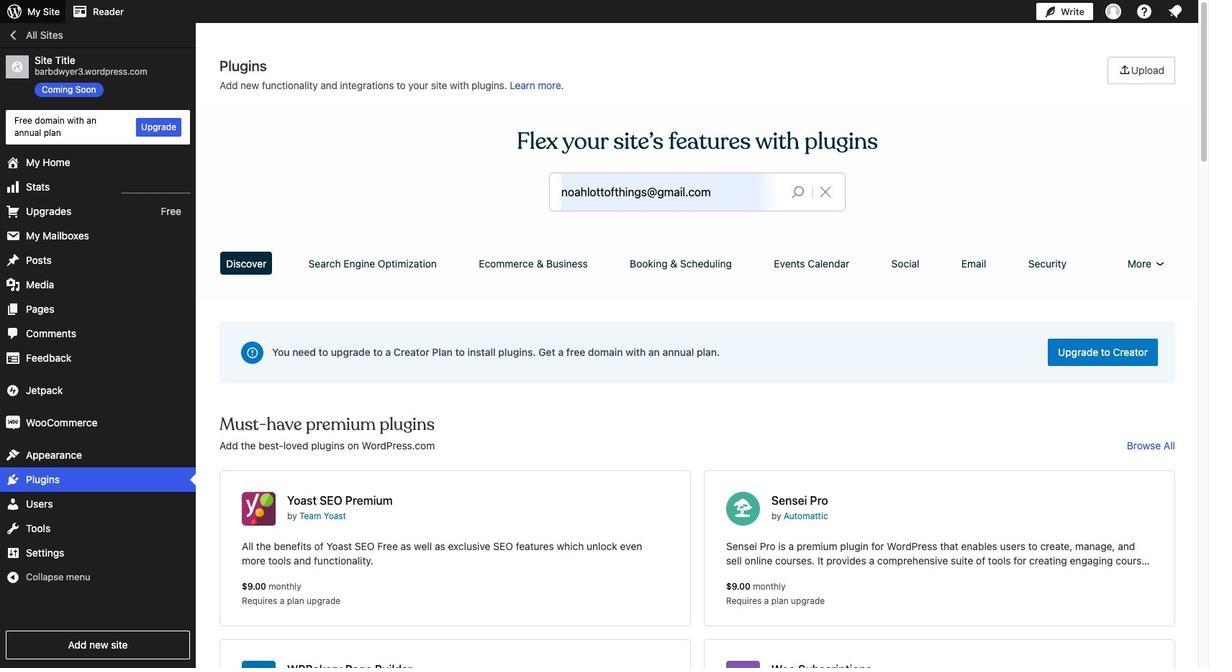 Task type: vqa. For each thing, say whether or not it's contained in the screenshot.
Highest hourly views 0 image
yes



Task type: describe. For each thing, give the bounding box(es) containing it.
1 plugin icon image from the left
[[242, 492, 276, 526]]

highest hourly views 0 image
[[122, 184, 190, 193]]

my profile image
[[1106, 4, 1122, 19]]

Search search field
[[562, 174, 781, 211]]

manage your notifications image
[[1167, 3, 1184, 20]]

2 img image from the top
[[6, 416, 20, 430]]

open search image
[[781, 182, 817, 202]]



Task type: locate. For each thing, give the bounding box(es) containing it.
None search field
[[550, 174, 845, 211]]

main content
[[215, 57, 1181, 669]]

img image
[[6, 383, 20, 398], [6, 416, 20, 430]]

close search image
[[808, 184, 844, 201]]

1 horizontal spatial plugin icon image
[[726, 492, 760, 526]]

1 vertical spatial img image
[[6, 416, 20, 430]]

1 img image from the top
[[6, 383, 20, 398]]

2 plugin icon image from the left
[[726, 492, 760, 526]]

plugin icon image
[[242, 492, 276, 526], [726, 492, 760, 526]]

help image
[[1136, 3, 1153, 20]]

0 vertical spatial img image
[[6, 383, 20, 398]]

0 horizontal spatial plugin icon image
[[242, 492, 276, 526]]



